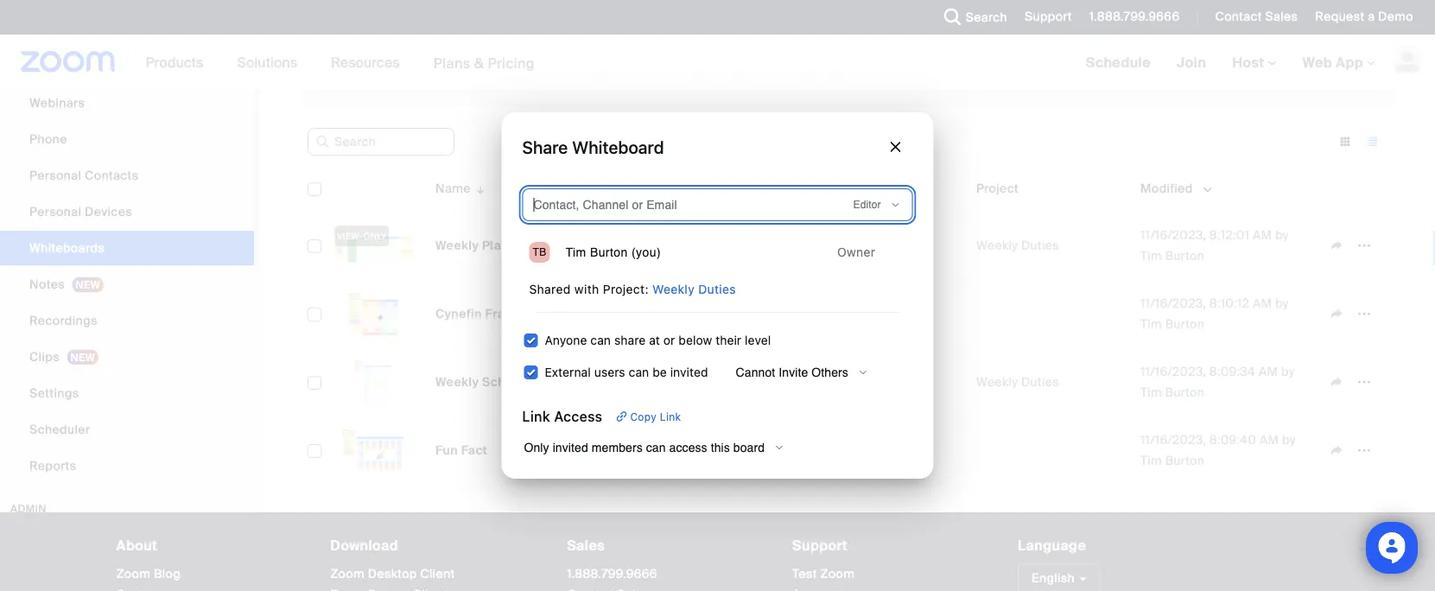 Task type: vqa. For each thing, say whether or not it's contained in the screenshot.
menu item
no



Task type: locate. For each thing, give the bounding box(es) containing it.
2 vertical spatial duties
[[1022, 374, 1060, 390]]

am for 8:12:01
[[1253, 227, 1273, 243]]

0 vertical spatial tim burton
[[813, 237, 877, 253]]

burton right invite
[[837, 374, 877, 390]]

list mode, selected image
[[1360, 134, 1387, 150]]

tim
[[813, 237, 834, 253], [566, 246, 587, 259], [1141, 248, 1163, 264], [813, 306, 834, 322], [1141, 316, 1163, 332], [813, 374, 834, 390], [1141, 384, 1163, 400], [1141, 453, 1163, 469]]

zoom right the test
[[821, 566, 855, 582]]

fact
[[461, 442, 488, 458]]

0 vertical spatial sales
[[1266, 9, 1299, 25]]

0 horizontal spatial schedule
[[482, 374, 540, 390]]

1 horizontal spatial cynefin
[[1217, 9, 1262, 25]]

am right 8:09:34
[[1259, 364, 1279, 380]]

this
[[711, 441, 730, 455]]

11/16/2023, inside '11/16/2023, 8:10:12 am by tim burton'
[[1141, 295, 1207, 311]]

0 vertical spatial planner
[[1037, 9, 1083, 25]]

1 tim burton from the top
[[813, 237, 877, 253]]

by right 8:12:01
[[1276, 227, 1290, 243]]

burton inside 11/16/2023, 8:09:34 am by tim burton
[[1166, 384, 1205, 400]]

show
[[880, 9, 912, 25]]

personal down phone
[[29, 167, 82, 183]]

tim burton down editor
[[813, 237, 877, 253]]

11/16/2023,
[[1141, 227, 1207, 243], [1141, 295, 1207, 311], [1141, 364, 1207, 380], [1141, 432, 1207, 448]]

1 horizontal spatial with
[[964, 9, 988, 25]]

tim inside 11/16/2023, 8:09:34 am by tim burton
[[1141, 384, 1163, 400]]

download
[[331, 537, 398, 555]]

thumbnail of weekly schedule image
[[333, 360, 414, 405]]

support
[[1025, 9, 1073, 25], [793, 537, 848, 555]]

3
[[451, 71, 458, 87]]

1 weekly duties from the top
[[977, 237, 1060, 253]]

11/16/2023, left 8:09:34
[[1141, 364, 1207, 380]]

tim burton up others
[[813, 306, 877, 322]]

am right 8:12:01
[[1253, 227, 1273, 243]]

whiteboard right 3 at top
[[462, 71, 530, 87]]

zoom down download link
[[331, 566, 365, 582]]

editor
[[854, 199, 881, 211]]

only invited members can access this board
[[524, 441, 765, 455]]

below
[[679, 333, 713, 348]]

can left be
[[629, 365, 650, 380]]

plans & pricing
[[434, 54, 535, 72]]

11/16/2023, inside 11/16/2023, 8:09:40 am by tim burton
[[1141, 432, 1207, 448]]

1 horizontal spatial invited
[[671, 365, 709, 380]]

duties
[[1022, 237, 1060, 253], [699, 282, 736, 297], [1022, 374, 1060, 390]]

cynefin framework button
[[1214, 0, 1330, 26]]

1 vertical spatial whiteboard
[[572, 137, 664, 157]]

1 horizontal spatial schedule
[[1086, 53, 1152, 71]]

2 vertical spatial tim burton
[[813, 374, 877, 390]]

0 horizontal spatial weekly planner
[[436, 237, 529, 253]]

1.888.799.9666
[[1090, 9, 1180, 25], [567, 566, 658, 582]]

show and tell with a twist element
[[877, 9, 1032, 26]]

4 11/16/2023, from the top
[[1141, 432, 1207, 448]]

settings link
[[0, 376, 254, 411]]

am inside 11/16/2023, 8:12:01 am by tim burton
[[1253, 227, 1273, 243]]

zoom desktop client link
[[331, 566, 455, 582]]

invited down the access
[[553, 441, 589, 455]]

1 vertical spatial support
[[793, 537, 848, 555]]

external
[[545, 365, 591, 380]]

request a demo
[[1316, 9, 1414, 25]]

personal contacts link
[[0, 158, 254, 193]]

1.888.799.9666 button
[[1077, 0, 1185, 35], [1090, 9, 1180, 25]]

zoom desktop client
[[331, 566, 455, 582]]

1 horizontal spatial a
[[1369, 9, 1376, 25]]

1 horizontal spatial whiteboard
[[572, 137, 664, 157]]

meetings
[[29, 58, 85, 74]]

schedule left external
[[482, 374, 540, 390]]

weekly planner button
[[989, 0, 1093, 26]]

1 horizontal spatial sales
[[1266, 9, 1299, 25]]

1 personal from the top
[[29, 167, 82, 183]]

1 zoom from the left
[[116, 566, 151, 582]]

planner right twist
[[1037, 9, 1083, 25]]

2 vertical spatial cell
[[970, 447, 1134, 454]]

&
[[474, 54, 484, 72]]

meetings navigation
[[1073, 35, 1436, 91]]

1 horizontal spatial upgrade
[[850, 71, 902, 87]]

weekly planner element
[[989, 9, 1093, 26]]

0 horizontal spatial invited
[[553, 441, 589, 455]]

am inside '11/16/2023, 8:10:12 am by tim burton'
[[1253, 295, 1273, 311]]

1 vertical spatial personal
[[29, 204, 82, 220]]

11/16/2023, 8:12:01 am by tim burton
[[1141, 227, 1290, 264]]

am inside 11/16/2023, 8:09:34 am by tim burton
[[1259, 364, 1279, 380]]

by inside 11/16/2023, 8:09:40 am by tim burton
[[1283, 432, 1296, 448]]

invited right be
[[671, 365, 709, 380]]

1 horizontal spatial support
[[1025, 9, 1073, 25]]

weekly duties for 11/16/2023, 8:12:01 am by tim burton
[[977, 237, 1060, 253]]

by inside 11/16/2023, 8:09:34 am by tim burton
[[1282, 364, 1296, 380]]

(you)
[[632, 246, 661, 259]]

0 vertical spatial support
[[1025, 9, 1073, 25]]

have
[[339, 71, 367, 87]]

by for 11/16/2023, 8:09:34 am by tim burton
[[1282, 364, 1296, 380]]

1.888.799.9666 down sales link
[[567, 566, 658, 582]]

0 vertical spatial invited
[[671, 365, 709, 380]]

1 11/16/2023, from the top
[[1141, 227, 1207, 243]]

0 vertical spatial cynefin
[[1217, 9, 1262, 25]]

grid mode, not selected image
[[1332, 134, 1360, 150]]

sales
[[1266, 9, 1299, 25], [567, 537, 605, 555]]

banner
[[0, 35, 1436, 91]]

be
[[653, 365, 667, 380]]

2 upgrade from the left
[[850, 71, 902, 87]]

0 vertical spatial duties
[[1022, 237, 1060, 253]]

0 horizontal spatial zoom
[[116, 566, 151, 582]]

0 horizontal spatial planner
[[482, 237, 529, 253]]

11/16/2023, for 11/16/2023, 8:12:01 am by tim burton
[[1141, 227, 1207, 243]]

burton down 11/16/2023, 8:09:34 am by tim burton in the bottom of the page
[[1166, 453, 1205, 469]]

11/16/2023, left 8:10:12
[[1141, 295, 1207, 311]]

burton up 11/16/2023, 8:09:34 am by tim burton in the bottom of the page
[[1166, 316, 1205, 332]]

1 vertical spatial cell
[[970, 310, 1134, 317]]

1 horizontal spatial your
[[619, 71, 645, 87]]

2 your from the left
[[619, 71, 645, 87]]

1.888.799.9666 up schedule 'link'
[[1090, 9, 1180, 25]]

burton up 11/16/2023, 8:09:40 am by tim burton
[[1166, 384, 1205, 400]]

am
[[1253, 227, 1273, 243], [1253, 295, 1273, 311], [1259, 364, 1279, 380], [1260, 432, 1280, 448]]

can left share
[[591, 333, 611, 348]]

0 horizontal spatial with
[[575, 282, 600, 297]]

burton inside '11/16/2023, 8:10:12 am by tim burton'
[[1166, 316, 1205, 332]]

pricing
[[488, 54, 535, 72]]

link up only
[[523, 408, 551, 425]]

0 vertical spatial with
[[964, 9, 988, 25]]

application for cynefin framework
[[692, 300, 799, 327]]

am right 8:09:40
[[1260, 432, 1280, 448]]

1 vertical spatial sales
[[567, 537, 605, 555]]

2 horizontal spatial zoom
[[821, 566, 855, 582]]

tim inside 11/16/2023, 8:09:40 am by tim burton
[[1141, 453, 1163, 469]]

upgrade plan button
[[850, 66, 931, 93]]

permission element
[[847, 195, 909, 215]]

burton left (you)
[[590, 246, 628, 259]]

schedule down laboratory
[[1086, 53, 1152, 71]]

1 vertical spatial framework
[[485, 306, 553, 322]]

zoom blog link
[[116, 566, 181, 582]]

8:09:40
[[1210, 432, 1257, 448]]

sales right contact
[[1266, 9, 1299, 25]]

am for 8:09:40
[[1260, 432, 1280, 448]]

11/16/2023, left 8:09:40
[[1141, 432, 1207, 448]]

fun fact
[[436, 442, 488, 458]]

modified
[[1141, 180, 1194, 196]]

cell for 11/16/2023, 8:09:40 am by tim burton
[[970, 447, 1134, 454]]

a left twist
[[991, 9, 998, 25]]

0 vertical spatial framework
[[1265, 9, 1330, 25]]

3 11/16/2023, from the top
[[1141, 364, 1207, 380]]

project:
[[603, 282, 649, 297]]

recordings
[[29, 313, 97, 328]]

application containing name
[[301, 166, 1394, 485]]

thumbnail of fun fact image
[[333, 428, 414, 473]]

0 horizontal spatial support
[[793, 537, 848, 555]]

whiteboard down you have reached your 3 whiteboard limit. upgrade your plan to get unlimited whiteboards. upgrade plan
[[572, 137, 664, 157]]

1 vertical spatial planner
[[482, 237, 529, 253]]

only
[[363, 230, 387, 242]]

0 horizontal spatial whiteboard
[[462, 71, 530, 87]]

with right 'shared'
[[575, 282, 600, 297]]

by right 8:10:12
[[1276, 295, 1290, 311]]

zoom down "about"
[[116, 566, 151, 582]]

a inside button
[[991, 9, 998, 25]]

personal
[[29, 167, 82, 183], [29, 204, 82, 220]]

burton down editor
[[837, 237, 877, 253]]

tim burton for 11/16/2023, 8:10:12 am by tim burton
[[813, 306, 877, 322]]

by inside 11/16/2023, 8:12:01 am by tim burton
[[1276, 227, 1290, 243]]

application for fun fact
[[692, 437, 799, 464]]

1 horizontal spatial planner
[[1037, 9, 1083, 25]]

tim burton for 11/16/2023, 8:09:34 am by tim burton
[[813, 374, 877, 390]]

1 vertical spatial duties
[[699, 282, 736, 297]]

duties for 11/16/2023, 8:12:01 am by tim burton
[[1022, 237, 1060, 253]]

application
[[301, 166, 1394, 485], [692, 300, 799, 327], [692, 369, 799, 395], [692, 437, 799, 464]]

cannot
[[736, 366, 776, 380]]

planner left tb
[[482, 237, 529, 253]]

1 vertical spatial with
[[575, 282, 600, 297]]

tb
[[533, 246, 547, 258]]

join
[[1177, 53, 1207, 71]]

1 vertical spatial can
[[629, 365, 650, 380]]

invite
[[779, 366, 809, 380]]

1 your from the left
[[422, 71, 448, 87]]

burton up '11/16/2023, 8:10:12 am by tim burton'
[[1166, 248, 1205, 264]]

1 vertical spatial owner
[[838, 245, 876, 259]]

cannot invite others button
[[729, 362, 876, 383]]

11/16/2023, down modified
[[1141, 227, 1207, 243]]

planner
[[1037, 9, 1083, 25], [482, 237, 529, 253]]

by right 8:09:34
[[1282, 364, 1296, 380]]

0 vertical spatial schedule
[[1086, 53, 1152, 71]]

1 upgrade from the left
[[565, 71, 616, 87]]

3 tim burton from the top
[[813, 374, 877, 390]]

2 personal from the top
[[29, 204, 82, 220]]

editor button
[[847, 195, 909, 215]]

your left plan
[[619, 71, 645, 87]]

2 weekly duties from the top
[[977, 374, 1060, 390]]

copy
[[631, 411, 657, 423]]

owner list item
[[523, 232, 913, 273]]

tim burton right invite
[[813, 374, 877, 390]]

personal devices
[[29, 204, 132, 220]]

whiteboard
[[462, 71, 530, 87], [572, 137, 664, 157]]

weekly duties for 11/16/2023, 8:09:34 am by tim burton
[[977, 374, 1060, 390]]

link inside copy link button
[[660, 411, 682, 423]]

schedule
[[1086, 53, 1152, 71], [482, 374, 540, 390]]

0 vertical spatial 1.888.799.9666
[[1090, 9, 1180, 25]]

with right tell
[[964, 9, 988, 25]]

personal down personal contacts
[[29, 204, 82, 220]]

framework inside application
[[485, 306, 553, 322]]

0 horizontal spatial framework
[[485, 306, 553, 322]]

1 vertical spatial schedule
[[482, 374, 540, 390]]

support link
[[1012, 0, 1077, 35], [1025, 9, 1073, 25], [793, 537, 848, 555]]

am for 8:10:12
[[1253, 295, 1273, 311]]

11/16/2023, inside 11/16/2023, 8:09:34 am by tim burton
[[1141, 364, 1207, 380]]

am right 8:10:12
[[1253, 295, 1273, 311]]

application for weekly schedule
[[692, 369, 799, 395]]

invited
[[671, 365, 709, 380], [553, 441, 589, 455]]

cannot invite others
[[736, 366, 849, 380]]

Contact, Channel or Email text field
[[527, 191, 819, 219]]

link right 'copy'
[[660, 411, 682, 423]]

webinars
[[29, 95, 85, 111]]

0 horizontal spatial a
[[991, 9, 998, 25]]

by right 8:09:40
[[1283, 432, 1296, 448]]

thumbnail of cynefin framework image
[[333, 291, 414, 336]]

invited inside dropdown button
[[553, 441, 589, 455]]

0 horizontal spatial cynefin
[[436, 306, 482, 322]]

weekly planner inside "element"
[[992, 9, 1083, 25]]

anyone can share at or below their level
[[545, 333, 771, 348]]

upgrade right limit.
[[565, 71, 616, 87]]

1 a from the left
[[1369, 9, 1376, 25]]

scheduler link
[[0, 412, 254, 447]]

cell
[[686, 212, 806, 280], [970, 310, 1134, 317], [970, 447, 1134, 454]]

tim inside owner list item
[[566, 246, 587, 259]]

access
[[555, 408, 603, 425]]

2 a from the left
[[991, 9, 998, 25]]

0 horizontal spatial 1.888.799.9666
[[567, 566, 658, 582]]

burton inside owner list item
[[590, 246, 628, 259]]

a
[[1369, 9, 1376, 25], [991, 9, 998, 25]]

2 vertical spatial can
[[646, 441, 666, 455]]

0 vertical spatial weekly planner
[[992, 9, 1083, 25]]

name
[[436, 180, 471, 196]]

1 horizontal spatial weekly planner
[[992, 9, 1083, 25]]

their
[[716, 333, 742, 348]]

2 tim burton from the top
[[813, 306, 877, 322]]

0 vertical spatial weekly duties
[[977, 237, 1060, 253]]

notes
[[29, 276, 65, 292]]

0 horizontal spatial link
[[523, 408, 551, 425]]

can down copy link
[[646, 441, 666, 455]]

2 zoom from the left
[[331, 566, 365, 582]]

2 11/16/2023, from the top
[[1141, 295, 1207, 311]]

0 horizontal spatial your
[[422, 71, 448, 87]]

11/16/2023, for 11/16/2023, 8:10:12 am by tim burton
[[1141, 295, 1207, 311]]

cynefin framework
[[436, 306, 553, 322]]

sales up 1.888.799.9666 link
[[567, 537, 605, 555]]

1 vertical spatial invited
[[553, 441, 589, 455]]

upgrade left plan
[[850, 71, 902, 87]]

a left demo
[[1369, 9, 1376, 25]]

your left 3 at top
[[422, 71, 448, 87]]

profile link
[[0, 13, 254, 48]]

1 vertical spatial weekly duties
[[977, 374, 1060, 390]]

by inside '11/16/2023, 8:10:12 am by tim burton'
[[1276, 295, 1290, 311]]

side navigation navigation
[[0, 0, 259, 533]]

11/16/2023, inside 11/16/2023, 8:12:01 am by tim burton
[[1141, 227, 1207, 243]]

weekly
[[992, 9, 1034, 25], [436, 237, 479, 253], [977, 237, 1019, 253], [653, 282, 695, 297], [436, 374, 479, 390], [977, 374, 1019, 390]]

0 vertical spatial personal
[[29, 167, 82, 183]]

1 vertical spatial weekly planner
[[436, 237, 529, 253]]

0 horizontal spatial upgrade
[[565, 71, 616, 87]]

arrow down image
[[471, 178, 487, 199]]

weekly duties
[[977, 237, 1060, 253], [977, 374, 1060, 390]]

1 horizontal spatial zoom
[[331, 566, 365, 582]]

owner
[[813, 180, 851, 196], [838, 245, 876, 259]]

am inside 11/16/2023, 8:09:40 am by tim burton
[[1260, 432, 1280, 448]]

1 horizontal spatial link
[[660, 411, 682, 423]]

1 vertical spatial tim burton
[[813, 306, 877, 322]]



Task type: describe. For each thing, give the bounding box(es) containing it.
contact
[[1216, 9, 1263, 25]]

personal menu menu
[[0, 0, 254, 485]]

users
[[595, 365, 626, 380]]

devices
[[85, 204, 132, 220]]

reports link
[[0, 449, 254, 483]]

zoom for download
[[331, 566, 365, 582]]

asset
[[1330, 9, 1363, 25]]

banner containing schedule
[[0, 35, 1436, 91]]

clips
[[29, 349, 60, 365]]

can inside dropdown button
[[646, 441, 666, 455]]

others
[[812, 366, 849, 380]]

by for 11/16/2023, 8:09:40 am by tim burton
[[1283, 432, 1296, 448]]

planner inside application
[[482, 237, 529, 253]]

0 horizontal spatial sales
[[567, 537, 605, 555]]

1 vertical spatial cynefin
[[436, 306, 482, 322]]

1 horizontal spatial framework
[[1265, 9, 1330, 25]]

or
[[664, 333, 676, 348]]

weekly inside "element"
[[992, 9, 1034, 25]]

tim burton for 11/16/2023, 8:12:01 am by tim burton
[[813, 237, 877, 253]]

you have reached your 3 whiteboard limit. upgrade your plan to get unlimited whiteboards. upgrade plan
[[315, 71, 931, 87]]

am for 8:09:34
[[1259, 364, 1279, 380]]

0 vertical spatial whiteboard
[[462, 71, 530, 87]]

only invited members can access this board button
[[523, 437, 793, 458]]

product information navigation
[[133, 35, 548, 91]]

by for 11/16/2023, 8:10:12 am by tim burton
[[1276, 295, 1290, 311]]

link access
[[523, 408, 603, 425]]

unlimited
[[714, 71, 769, 87]]

scheduler
[[29, 421, 90, 437]]

asset managemen button
[[1326, 0, 1436, 26]]

Search text field
[[308, 128, 455, 156]]

tim inside '11/16/2023, 8:10:12 am by tim burton'
[[1141, 316, 1163, 332]]

view-only
[[337, 230, 387, 242]]

weekly schedule
[[436, 374, 540, 390]]

0 vertical spatial owner
[[813, 180, 851, 196]]

burton inside 11/16/2023, 8:12:01 am by tim burton
[[1166, 248, 1205, 264]]

laboratory report cynefin framework asset managemen
[[1105, 9, 1436, 25]]

thumbnail of weekly planner image
[[333, 223, 414, 268]]

and
[[915, 9, 937, 25]]

members
[[592, 441, 643, 455]]

plan
[[648, 71, 673, 87]]

meetings link
[[0, 49, 254, 84]]

schedule inside 'link'
[[1086, 53, 1152, 71]]

8:12:01
[[1210, 227, 1250, 243]]

level
[[745, 333, 771, 348]]

admin
[[10, 502, 46, 516]]

weekly planner inside application
[[436, 237, 529, 253]]

notes link
[[0, 267, 254, 302]]

laboratory report element
[[1101, 9, 1212, 26]]

english
[[1032, 571, 1075, 587]]

11/16/2023, for 11/16/2023, 8:09:40 am by tim burton
[[1141, 432, 1207, 448]]

at
[[649, 333, 660, 348]]

personal for personal contacts
[[29, 167, 82, 183]]

language
[[1018, 537, 1087, 555]]

copy link
[[631, 411, 682, 423]]

shared with project: weekly duties
[[529, 282, 736, 297]]

burton inside 11/16/2023, 8:09:40 am by tim burton
[[1166, 453, 1205, 469]]

tim inside 11/16/2023, 8:12:01 am by tim burton
[[1141, 248, 1163, 264]]

anyone
[[545, 333, 587, 348]]

whiteboards.
[[772, 71, 850, 87]]

with inside button
[[964, 9, 988, 25]]

managemen
[[1366, 9, 1436, 25]]

plan
[[905, 71, 931, 87]]

laboratory report button
[[1101, 0, 1212, 26]]

show and tell with a twist button
[[877, 0, 1032, 26]]

asset management element
[[1326, 9, 1436, 26]]

share whiteboard
[[523, 137, 664, 157]]

show and tell with a twist
[[880, 9, 1032, 25]]

webinars link
[[0, 86, 254, 120]]

to
[[676, 71, 688, 87]]

8:09:34
[[1210, 364, 1256, 380]]

11/16/2023, 8:09:40 am by tim burton
[[1141, 432, 1296, 469]]

weekly duties button
[[653, 281, 736, 298]]

11/16/2023, 8:09:34 am by tim burton
[[1141, 364, 1296, 400]]

11/16/2023, for 11/16/2023, 8:09:34 am by tim burton
[[1141, 364, 1207, 380]]

share
[[523, 137, 568, 157]]

0 vertical spatial can
[[591, 333, 611, 348]]

reached
[[371, 71, 419, 87]]

about link
[[116, 537, 158, 555]]

clips link
[[0, 340, 254, 374]]

get
[[691, 71, 711, 87]]

1 vertical spatial 1.888.799.9666
[[567, 566, 658, 582]]

external users can be invited
[[545, 365, 709, 380]]

0 vertical spatial cell
[[686, 212, 806, 280]]

duties for 11/16/2023, 8:09:34 am by tim burton
[[1022, 374, 1060, 390]]

download link
[[331, 537, 398, 555]]

planner inside weekly planner "element"
[[1037, 9, 1083, 25]]

personal devices link
[[0, 195, 254, 229]]

contact sales
[[1216, 9, 1299, 25]]

3 zoom from the left
[[821, 566, 855, 582]]

view-
[[337, 230, 363, 242]]

shared
[[529, 282, 571, 297]]

laboratory
[[1105, 9, 1168, 25]]

plans
[[434, 54, 471, 72]]

test zoom
[[793, 566, 855, 582]]

1 horizontal spatial 1.888.799.9666
[[1090, 9, 1180, 25]]

you
[[315, 71, 336, 87]]

only
[[524, 441, 550, 455]]

schedule link
[[1073, 35, 1164, 90]]

board
[[734, 441, 765, 455]]

zoom for about
[[116, 566, 151, 582]]

cell for 11/16/2023, 8:10:12 am by tim burton
[[970, 310, 1134, 317]]

cynefin framework element
[[1214, 9, 1330, 26]]

reports
[[29, 458, 76, 474]]

about
[[116, 537, 158, 555]]

personal for personal devices
[[29, 204, 82, 220]]

tell
[[941, 9, 961, 25]]

client
[[420, 566, 455, 582]]

join link
[[1164, 35, 1220, 90]]

by for 11/16/2023, 8:12:01 am by tim burton
[[1276, 227, 1290, 243]]

owner inside list item
[[838, 245, 876, 259]]

desktop
[[368, 566, 417, 582]]

access
[[670, 441, 708, 455]]

burton up others
[[837, 306, 877, 322]]

copy link button
[[610, 406, 688, 427]]

8:10:12
[[1210, 295, 1250, 311]]

project
[[977, 180, 1019, 196]]

zoom logo image
[[21, 51, 116, 73]]

twist
[[1002, 9, 1032, 25]]

share
[[615, 333, 646, 348]]

11/16/2023, 8:10:12 am by tim burton
[[1141, 295, 1290, 332]]



